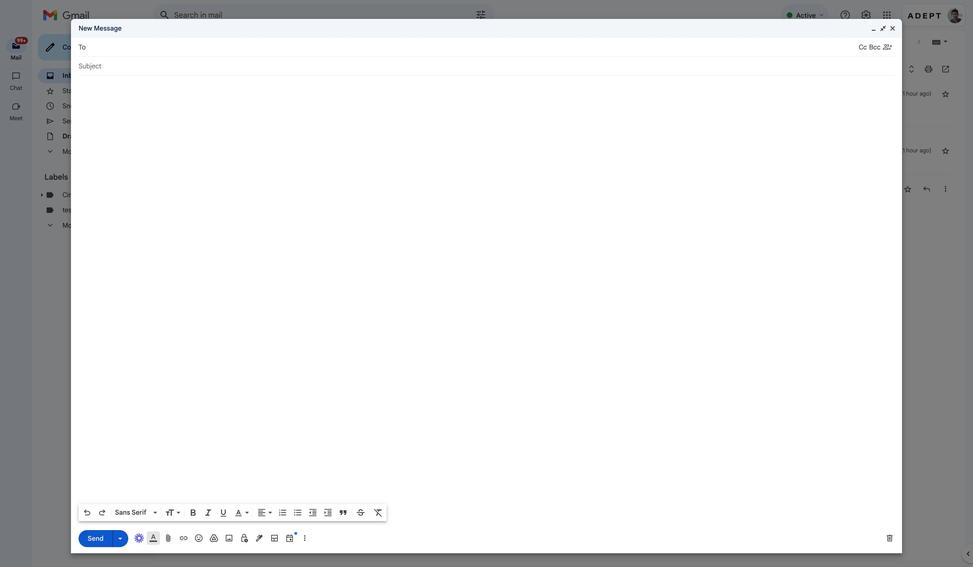 Task type: describe. For each thing, give the bounding box(es) containing it.
gmail image
[[43, 6, 94, 25]]

quote ‪(⌘⇧9)‬ image
[[338, 508, 348, 517]]

Subject field
[[79, 62, 895, 71]]

insert link ‪(⌘k)‬ image
[[179, 534, 188, 543]]

attach files image
[[164, 534, 173, 543]]

italic ‪(⌘i)‬ image
[[204, 508, 213, 517]]

insert files using drive image
[[209, 534, 219, 543]]

more send options image
[[116, 534, 125, 543]]

undo ‪(⌘z)‬ image
[[82, 508, 92, 517]]

delete image
[[229, 37, 239, 46]]

toggle confidential mode image
[[240, 534, 249, 543]]

numbered list ‪(⌘⇧7)‬ image
[[278, 508, 287, 517]]

strikethrough ‪(⌘⇧x)‬ image
[[356, 508, 365, 517]]

indent less ‪(⌘[)‬ image
[[308, 508, 318, 517]]

mail, 842 unread messages image
[[12, 39, 27, 48]]

minimize image
[[870, 25, 878, 32]]

more options image
[[302, 534, 308, 543]]

settings image
[[861, 9, 872, 21]]

discard draft ‪(⌘⇧d)‬ image
[[885, 534, 895, 543]]

Search in mail search field
[[153, 4, 494, 27]]

underline ‪(⌘u)‬ image
[[219, 508, 228, 518]]

search in mail image
[[156, 7, 173, 24]]



Task type: vqa. For each thing, say whether or not it's contained in the screenshot.
2nd CELL from the top
no



Task type: locate. For each thing, give the bounding box(es) containing it.
set up a time to meet image
[[285, 534, 294, 543]]

insert photo image
[[224, 534, 234, 543]]

option
[[113, 508, 151, 517]]

back to inbox image
[[161, 37, 170, 46]]

indent more ‪(⌘])‬ image
[[323, 508, 333, 517]]

select a layout image
[[270, 534, 279, 543]]

insert signature image
[[255, 534, 264, 543]]

add to tasks image
[[299, 37, 309, 46]]

remove formatting ‪(⌘\)‬ image
[[374, 508, 383, 517]]

pop out image
[[880, 25, 887, 32]]

list
[[153, 80, 951, 306]]

Message Body text field
[[79, 80, 895, 501]]

insert emoji ‪(⌘⇧2)‬ image
[[194, 534, 204, 543]]

redo ‪(⌘y)‬ image
[[98, 508, 107, 517]]

close image
[[889, 25, 897, 32]]

To recipients text field
[[90, 39, 859, 56]]

snooze image
[[278, 37, 288, 46]]

archive image
[[187, 37, 197, 46]]

formatting options toolbar
[[79, 504, 387, 521]]

report spam image
[[208, 37, 218, 46]]

bulleted list ‪(⌘⇧8)‬ image
[[293, 508, 303, 517]]

heading
[[0, 54, 32, 62], [0, 84, 32, 92], [0, 115, 32, 122], [45, 172, 134, 182]]

Not starred checkbox
[[903, 184, 913, 194]]

bold ‪(⌘b)‬ image
[[188, 508, 198, 517]]

option inside formatting options toolbar
[[113, 508, 151, 517]]

dialog
[[71, 19, 902, 553]]

advanced search options image
[[472, 5, 490, 24]]

navigation
[[0, 30, 33, 567]]



